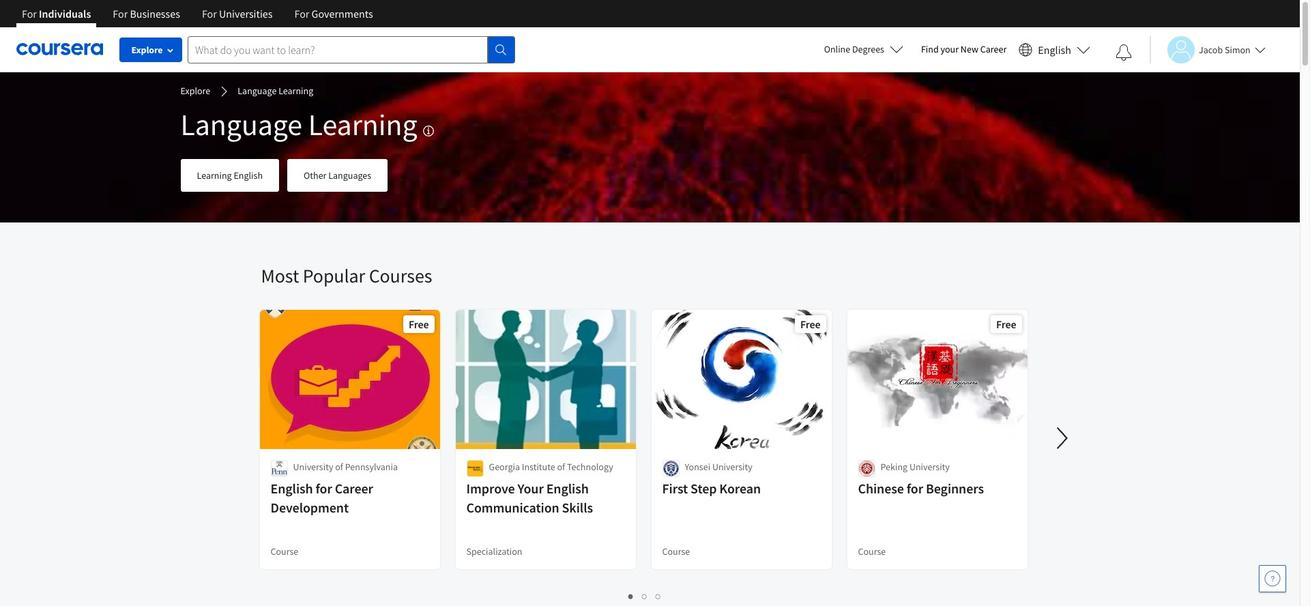 Task type: vqa. For each thing, say whether or not it's contained in the screenshot.
discovered
no



Task type: locate. For each thing, give the bounding box(es) containing it.
jacob simon
[[1199, 43, 1251, 56]]

language
[[238, 85, 277, 97], [181, 106, 302, 143]]

1 for from the left
[[22, 7, 37, 20]]

0 horizontal spatial explore
[[131, 44, 163, 56]]

3
[[656, 590, 662, 603]]

2 for from the left
[[907, 480, 924, 497]]

list inside most popular courses carousel element
[[261, 588, 1029, 604]]

2 horizontal spatial university
[[910, 461, 950, 473]]

korean
[[720, 480, 761, 497]]

language learning information image
[[423, 126, 434, 137]]

yonsei university
[[685, 461, 753, 473]]

jacob
[[1199, 43, 1224, 56]]

explore inside dropdown button
[[131, 44, 163, 56]]

georgia
[[489, 461, 520, 473]]

georgia institute of technology image
[[467, 460, 484, 477]]

3 course from the left
[[858, 545, 886, 558]]

1 horizontal spatial explore
[[181, 85, 210, 97]]

most popular courses
[[261, 264, 432, 288]]

english inside improve your english communication skills
[[547, 480, 589, 497]]

1 horizontal spatial for
[[907, 480, 924, 497]]

communication
[[467, 499, 560, 516]]

1 university from the left
[[293, 461, 333, 473]]

0 horizontal spatial free
[[409, 317, 429, 331]]

3 university from the left
[[910, 461, 950, 473]]

language right explore link on the left top
[[238, 85, 277, 97]]

help center image
[[1265, 571, 1281, 587]]

english for career development
[[271, 480, 373, 516]]

career right new
[[981, 43, 1007, 55]]

universities
[[219, 7, 273, 20]]

languages
[[329, 169, 372, 182]]

explore down explore dropdown button
[[181, 85, 210, 97]]

learning english
[[197, 169, 263, 182]]

0 vertical spatial learning
[[279, 85, 314, 97]]

0 horizontal spatial of
[[335, 461, 343, 473]]

0 horizontal spatial university
[[293, 461, 333, 473]]

1 course from the left
[[271, 545, 299, 558]]

1 vertical spatial explore
[[181, 85, 210, 97]]

english
[[1039, 43, 1072, 56], [234, 169, 263, 182], [271, 480, 313, 497], [547, 480, 589, 497]]

for down peking university
[[907, 480, 924, 497]]

1 horizontal spatial free
[[801, 317, 821, 331]]

for universities
[[202, 7, 273, 20]]

simon
[[1225, 43, 1251, 56]]

free
[[409, 317, 429, 331], [801, 317, 821, 331], [997, 317, 1017, 331]]

courses
[[369, 264, 432, 288]]

career down the university of pennsylvania
[[335, 480, 373, 497]]

university for first
[[713, 461, 753, 473]]

2 vertical spatial learning
[[197, 169, 232, 182]]

0 vertical spatial language
[[238, 85, 277, 97]]

chinese
[[858, 480, 904, 497]]

course up 3 button
[[663, 545, 690, 558]]

georgia institute of technology
[[489, 461, 614, 473]]

1 vertical spatial language learning
[[181, 106, 417, 143]]

university up english for career development
[[293, 461, 333, 473]]

course down chinese
[[858, 545, 886, 558]]

for
[[22, 7, 37, 20], [113, 7, 128, 20], [202, 7, 217, 20], [295, 7, 310, 20]]

career
[[981, 43, 1007, 55], [335, 480, 373, 497]]

0 horizontal spatial course
[[271, 545, 299, 558]]

2 course from the left
[[663, 545, 690, 558]]

yonsei
[[685, 461, 711, 473]]

for for individuals
[[22, 7, 37, 20]]

university up "chinese for beginners"
[[910, 461, 950, 473]]

list
[[261, 588, 1029, 604]]

for left the individuals
[[22, 7, 37, 20]]

language learning
[[238, 85, 314, 97], [181, 106, 417, 143]]

online degrees button
[[814, 34, 915, 64]]

businesses
[[130, 7, 180, 20]]

0 horizontal spatial career
[[335, 480, 373, 497]]

2 horizontal spatial free
[[997, 317, 1017, 331]]

3 for from the left
[[202, 7, 217, 20]]

online
[[824, 43, 851, 55]]

0 horizontal spatial for
[[316, 480, 332, 497]]

language up "learning english"
[[181, 106, 302, 143]]

jacob simon button
[[1150, 36, 1266, 63]]

course down the development
[[271, 545, 299, 558]]

find
[[922, 43, 939, 55]]

for
[[316, 480, 332, 497], [907, 480, 924, 497]]

2 free from the left
[[801, 317, 821, 331]]

2
[[642, 590, 648, 603]]

for up the development
[[316, 480, 332, 497]]

university
[[293, 461, 333, 473], [713, 461, 753, 473], [910, 461, 950, 473]]

explore
[[131, 44, 163, 56], [181, 85, 210, 97]]

other
[[304, 169, 327, 182]]

1 horizontal spatial career
[[981, 43, 1007, 55]]

None search field
[[188, 36, 515, 63]]

1 horizontal spatial of
[[557, 461, 565, 473]]

degrees
[[853, 43, 885, 55]]

of right institute
[[557, 461, 565, 473]]

show notifications image
[[1116, 44, 1133, 61]]

1
[[629, 590, 634, 603]]

1 free from the left
[[409, 317, 429, 331]]

for inside english for career development
[[316, 480, 332, 497]]

governments
[[312, 7, 373, 20]]

university up korean
[[713, 461, 753, 473]]

of
[[335, 461, 343, 473], [557, 461, 565, 473]]

of left pennsylvania
[[335, 461, 343, 473]]

for left universities
[[202, 7, 217, 20]]

1 horizontal spatial university
[[713, 461, 753, 473]]

explore button
[[119, 38, 182, 62]]

most popular courses carousel element
[[254, 223, 1311, 606]]

3 free from the left
[[997, 317, 1017, 331]]

for left businesses
[[113, 7, 128, 20]]

english inside english for career development
[[271, 480, 313, 497]]

2 for from the left
[[113, 7, 128, 20]]

1 for from the left
[[316, 480, 332, 497]]

1 horizontal spatial course
[[663, 545, 690, 558]]

improve
[[467, 480, 515, 497]]

peking university
[[881, 461, 950, 473]]

2 horizontal spatial course
[[858, 545, 886, 558]]

learning
[[279, 85, 314, 97], [308, 106, 417, 143], [197, 169, 232, 182]]

0 vertical spatial explore
[[131, 44, 163, 56]]

2 university from the left
[[713, 461, 753, 473]]

0 vertical spatial language learning
[[238, 85, 314, 97]]

explore down for businesses
[[131, 44, 163, 56]]

4 for from the left
[[295, 7, 310, 20]]

for left governments
[[295, 7, 310, 20]]

technology
[[567, 461, 614, 473]]

find your new career
[[922, 43, 1007, 55]]

1 vertical spatial learning
[[308, 106, 417, 143]]

1 vertical spatial career
[[335, 480, 373, 497]]

for businesses
[[113, 7, 180, 20]]

course
[[271, 545, 299, 558], [663, 545, 690, 558], [858, 545, 886, 558]]

list containing 1
[[261, 588, 1029, 604]]



Task type: describe. For each thing, give the bounding box(es) containing it.
english inside button
[[1039, 43, 1072, 56]]

for for universities
[[202, 7, 217, 20]]

2 of from the left
[[557, 461, 565, 473]]

free for korean
[[801, 317, 821, 331]]

free for beginners
[[997, 317, 1017, 331]]

university for chinese
[[910, 461, 950, 473]]

individuals
[[39, 7, 91, 20]]

What do you want to learn? text field
[[188, 36, 488, 63]]

0 vertical spatial career
[[981, 43, 1007, 55]]

for for governments
[[295, 7, 310, 20]]

chinese for beginners
[[858, 480, 984, 497]]

coursera image
[[16, 38, 103, 60]]

development
[[271, 499, 349, 516]]

other languages
[[304, 169, 372, 182]]

3 button
[[652, 588, 666, 604]]

first
[[663, 480, 688, 497]]

1 of from the left
[[335, 461, 343, 473]]

new
[[961, 43, 979, 55]]

popular
[[303, 264, 365, 288]]

for for businesses
[[113, 7, 128, 20]]

specialization
[[467, 545, 523, 558]]

university of pennsylvania
[[293, 461, 398, 473]]

learning english link
[[181, 159, 279, 192]]

improve your english communication skills
[[467, 480, 593, 516]]

english button
[[1014, 27, 1096, 72]]

course for english for career development
[[271, 545, 299, 558]]

beginners
[[926, 480, 984, 497]]

most
[[261, 264, 299, 288]]

1 button
[[625, 588, 638, 604]]

find your new career link
[[915, 41, 1014, 58]]

course for chinese for beginners
[[858, 545, 886, 558]]

1 vertical spatial language
[[181, 106, 302, 143]]

next slide image
[[1046, 422, 1079, 455]]

institute
[[522, 461, 555, 473]]

step
[[691, 480, 717, 497]]

career inside english for career development
[[335, 480, 373, 497]]

for individuals
[[22, 7, 91, 20]]

explore link
[[181, 84, 210, 99]]

peking university image
[[858, 460, 876, 477]]

skills
[[562, 499, 593, 516]]

banner navigation
[[11, 0, 384, 38]]

free for career
[[409, 317, 429, 331]]

course for first step korean
[[663, 545, 690, 558]]

your
[[518, 480, 544, 497]]

online degrees
[[824, 43, 885, 55]]

for governments
[[295, 7, 373, 20]]

other languages link
[[287, 159, 388, 192]]

yonsei university image
[[663, 460, 680, 477]]

pennsylvania
[[345, 461, 398, 473]]

university of pennsylvania image
[[271, 460, 288, 477]]

first step korean
[[663, 480, 761, 497]]

peking
[[881, 461, 908, 473]]

your
[[941, 43, 959, 55]]

for for english
[[316, 480, 332, 497]]

2 button
[[638, 588, 652, 604]]

for for chinese
[[907, 480, 924, 497]]



